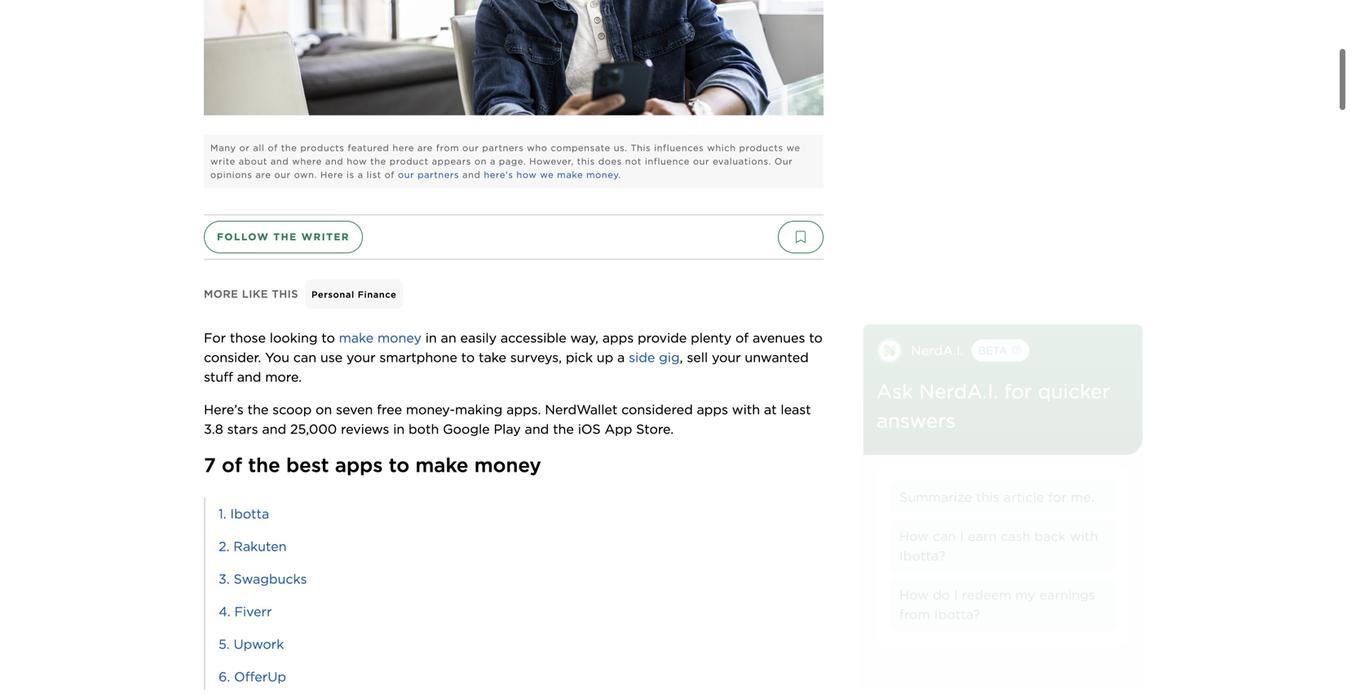 Task type: describe. For each thing, give the bounding box(es) containing it.
personal finance
[[312, 289, 397, 300]]

list
[[367, 170, 381, 180]]

here's how we make money link
[[484, 170, 619, 180]]

2. rakuten link
[[204, 531, 824, 564]]

here's
[[484, 170, 513, 180]]

in an easily accessible way, apps provide plenty of avenues to consider. you can use your smartphone to take surveys, pick up a
[[204, 330, 827, 366]]

article
[[1004, 490, 1045, 506]]

who
[[527, 143, 548, 153]]

i for earn
[[960, 529, 964, 545]]

earn
[[968, 529, 997, 545]]

for those looking to make money
[[204, 330, 422, 346]]

0 vertical spatial a
[[490, 156, 496, 167]]

our down which
[[693, 156, 710, 167]]

free
[[377, 402, 402, 418]]

answers
[[877, 409, 956, 433]]

1 products from the left
[[300, 143, 345, 153]]

with inside 'how can i earn cash back with ibotta?'
[[1070, 529, 1098, 545]]

redeem
[[962, 588, 1012, 603]]

avenues
[[753, 330, 805, 346]]

the up the stars
[[248, 402, 269, 418]]

money-
[[406, 402, 455, 418]]

back
[[1035, 529, 1066, 545]]

the up list
[[370, 156, 386, 167]]

earnings
[[1040, 588, 1095, 603]]

6.
[[219, 670, 230, 685]]

or
[[239, 143, 250, 153]]

, sell your unwanted stuff and more.
[[204, 350, 813, 385]]

1 vertical spatial partners
[[418, 170, 459, 180]]

summarize
[[900, 490, 972, 506]]

surveys,
[[510, 350, 562, 366]]

1 vertical spatial we
[[540, 170, 554, 180]]

write
[[210, 156, 236, 167]]

our partners and here's how we make money .
[[398, 170, 621, 180]]

to down both
[[389, 454, 410, 477]]

upwork
[[234, 637, 284, 653]]

an
[[441, 330, 457, 346]]

side gig
[[629, 350, 680, 366]]

page.
[[499, 156, 526, 167]]

personal
[[312, 289, 355, 300]]

2 products from the left
[[739, 143, 784, 153]]

money for to
[[475, 454, 541, 477]]

which
[[707, 143, 736, 153]]

does
[[598, 156, 622, 167]]

this inside many or all of the products featured here are from our partners who compensate us. this influences which products we write about and where and how the product appears on a page. however, this does not influence our evaluations. our opinions are our own. here is a list of
[[577, 156, 595, 167]]

ios
[[578, 422, 601, 438]]

influence
[[645, 156, 690, 167]]

ask nerda.i. for quicker answers
[[877, 380, 1111, 433]]

ibotta? for do
[[934, 607, 980, 623]]

and up here on the top left of the page
[[325, 156, 344, 167]]

ibotta? for can
[[900, 548, 946, 564]]

here
[[393, 143, 414, 153]]

unwanted
[[745, 350, 809, 366]]

,
[[680, 350, 683, 366]]

finance
[[358, 289, 397, 300]]

not
[[625, 156, 642, 167]]

featured
[[348, 143, 389, 153]]

you
[[265, 350, 290, 366]]

make for we
[[557, 170, 583, 180]]

money for we
[[587, 170, 619, 180]]

many
[[210, 143, 236, 153]]

ask
[[877, 380, 913, 404]]

1 vertical spatial are
[[256, 170, 271, 180]]

side gig link
[[629, 350, 680, 366]]

our left own.
[[274, 170, 291, 180]]

store.
[[636, 422, 674, 438]]

7
[[204, 454, 216, 477]]

in inside in an easily accessible way, apps provide plenty of avenues to consider. you can use your smartphone to take surveys, pick up a
[[426, 330, 437, 346]]

2. rakuten
[[219, 539, 287, 555]]

the left ios
[[553, 422, 574, 438]]

from inside how do i redeem my earnings from ibotta?
[[900, 607, 931, 623]]

product
[[390, 156, 429, 167]]

all
[[253, 143, 265, 153]]

evaluations.
[[713, 156, 772, 167]]

our
[[775, 156, 793, 167]]

6. offerup link
[[204, 661, 824, 691]]

5. upwork
[[219, 637, 284, 653]]

google
[[443, 422, 490, 438]]

1 horizontal spatial how
[[517, 170, 537, 180]]

our partners link
[[398, 170, 459, 180]]

ibotta
[[230, 506, 269, 522]]

3.8
[[204, 422, 223, 438]]

plenty
[[691, 330, 732, 346]]

how can i earn cash back with ibotta? button
[[890, 521, 1117, 573]]

and down appears
[[463, 170, 481, 180]]

rakuten
[[234, 539, 287, 555]]

1.
[[219, 506, 226, 522]]

nerda.i. inside ask nerda.i. for quicker answers
[[919, 380, 999, 404]]

on inside many or all of the products featured here are from our partners who compensate us. this influences which products we write about and where and how the product appears on a page. however, this does not influence our evaluations. our opinions are our own. here is a list of
[[475, 156, 487, 167]]

.
[[619, 170, 621, 180]]

influences
[[654, 143, 704, 153]]

like
[[242, 288, 268, 300]]

of right list
[[385, 170, 395, 180]]

make money link
[[339, 330, 422, 346]]

seven
[[336, 402, 373, 418]]

stuff
[[204, 369, 233, 385]]

compensate
[[551, 143, 611, 153]]

summarize this article for me. button
[[890, 482, 1117, 514]]

cash
[[1001, 529, 1031, 545]]

of right all
[[268, 143, 278, 153]]

the down the stars
[[248, 454, 280, 477]]

my
[[1016, 588, 1036, 603]]

our up appears
[[463, 143, 479, 153]]

use
[[320, 350, 343, 366]]

where
[[292, 156, 322, 167]]

from inside many or all of the products featured here are from our partners who compensate us. this influences which products we write about and where and how the product appears on a page. however, this does not influence our evaluations. our opinions are our own. here is a list of
[[436, 143, 459, 153]]

this
[[272, 288, 299, 300]]

up
[[597, 350, 614, 366]]

3.
[[219, 572, 230, 588]]

to right avenues
[[809, 330, 823, 346]]



Task type: locate. For each thing, give the bounding box(es) containing it.
appears
[[432, 156, 471, 167]]

products up "where"
[[300, 143, 345, 153]]

1 vertical spatial i
[[954, 588, 958, 603]]

here's
[[204, 402, 244, 418]]

are
[[418, 143, 433, 153], [256, 170, 271, 180]]

and down apps.
[[525, 422, 549, 438]]

a
[[490, 156, 496, 167], [358, 170, 363, 180], [617, 350, 625, 366]]

4. fiverr
[[219, 604, 272, 620]]

1 horizontal spatial i
[[960, 529, 964, 545]]

ibotta? inside 'how can i earn cash back with ibotta?'
[[900, 548, 946, 564]]

0 horizontal spatial can
[[293, 350, 317, 366]]

products up evaluations.
[[739, 143, 784, 153]]

more
[[204, 288, 238, 300]]

a right is
[[358, 170, 363, 180]]

nerda.i.
[[911, 343, 964, 359], [919, 380, 999, 404]]

our down product in the top of the page
[[398, 170, 415, 180]]

on inside the here's the scoop on seven free money-making apps. nerdwallet considered apps with at least 3.8 stars and 25,000 reviews in both google play and the ios app store.
[[316, 402, 332, 418]]

easily
[[460, 330, 497, 346]]

with
[[732, 402, 760, 418], [1070, 529, 1098, 545]]

money down does
[[587, 170, 619, 180]]

2 vertical spatial make
[[416, 454, 469, 477]]

0 horizontal spatial from
[[436, 143, 459, 153]]

smartphone
[[380, 350, 457, 366]]

offerup
[[234, 670, 286, 685]]

1 vertical spatial for
[[1048, 490, 1067, 506]]

with left at
[[732, 402, 760, 418]]

in left an
[[426, 330, 437, 346]]

a inside in an easily accessible way, apps provide plenty of avenues to consider. you can use your smartphone to take surveys, pick up a
[[617, 350, 625, 366]]

how down the page.
[[517, 170, 537, 180]]

many or all of the products featured here are from our partners who compensate us. this influences which products we write about and where and how the product appears on a page. however, this does not influence our evaluations. our opinions are our own. here is a list of
[[210, 143, 801, 180]]

me.
[[1071, 490, 1095, 506]]

0 horizontal spatial apps
[[335, 454, 383, 477]]

4.
[[219, 604, 231, 620]]

for down more information about beta image
[[1004, 380, 1032, 404]]

here's the scoop on seven free money-making apps. nerdwallet considered apps with at least 3.8 stars and 25,000 reviews in both google play and the ios app store.
[[204, 402, 815, 438]]

1 vertical spatial how
[[900, 588, 929, 603]]

here
[[320, 170, 343, 180]]

partners down appears
[[418, 170, 459, 180]]

1 vertical spatial with
[[1070, 529, 1098, 545]]

gig
[[659, 350, 680, 366]]

how
[[347, 156, 367, 167], [517, 170, 537, 180]]

i right do
[[954, 588, 958, 603]]

0 horizontal spatial partners
[[418, 170, 459, 180]]

0 horizontal spatial we
[[540, 170, 554, 180]]

with right back
[[1070, 529, 1098, 545]]

money down the play
[[475, 454, 541, 477]]

0 horizontal spatial products
[[300, 143, 345, 153]]

i for redeem
[[954, 588, 958, 603]]

can inside in an easily accessible way, apps provide plenty of avenues to consider. you can use your smartphone to take surveys, pick up a
[[293, 350, 317, 366]]

1 horizontal spatial with
[[1070, 529, 1098, 545]]

can left earn
[[933, 529, 956, 545]]

do
[[933, 588, 950, 603]]

for
[[1004, 380, 1032, 404], [1048, 490, 1067, 506]]

1 horizontal spatial a
[[490, 156, 496, 167]]

apps down "sell"
[[697, 402, 728, 418]]

3. swagbucks
[[219, 572, 307, 588]]

opinions
[[210, 170, 252, 180]]

can
[[293, 350, 317, 366], [933, 529, 956, 545]]

0 vertical spatial on
[[475, 156, 487, 167]]

2 your from the left
[[712, 350, 741, 366]]

at
[[764, 402, 777, 418]]

reviews
[[341, 422, 389, 438]]

make down both
[[416, 454, 469, 477]]

least
[[781, 402, 811, 418]]

nerdwallet
[[545, 402, 618, 418]]

those
[[230, 330, 266, 346]]

1 vertical spatial nerda.i.
[[919, 380, 999, 404]]

make up use
[[339, 330, 374, 346]]

1 horizontal spatial products
[[739, 143, 784, 153]]

is
[[347, 170, 354, 180]]

with inside the here's the scoop on seven free money-making apps. nerdwallet considered apps with at least 3.8 stars and 25,000 reviews in both google play and the ios app store.
[[732, 402, 760, 418]]

5.
[[219, 637, 230, 653]]

your down plenty
[[712, 350, 741, 366]]

1 vertical spatial in
[[393, 422, 405, 438]]

side
[[629, 350, 655, 366]]

0 vertical spatial can
[[293, 350, 317, 366]]

for inside ask nerda.i. for quicker answers
[[1004, 380, 1032, 404]]

can inside 'how can i earn cash back with ibotta?'
[[933, 529, 956, 545]]

0 vertical spatial with
[[732, 402, 760, 418]]

1 vertical spatial make
[[339, 330, 374, 346]]

in down free
[[393, 422, 405, 438]]

nerda.i. up answers
[[919, 380, 999, 404]]

nerda.i. left beta
[[911, 343, 964, 359]]

1 vertical spatial a
[[358, 170, 363, 180]]

1 how from the top
[[900, 529, 929, 545]]

0 horizontal spatial for
[[1004, 380, 1032, 404]]

your down "make money" link
[[347, 350, 376, 366]]

ibotta? up do
[[900, 548, 946, 564]]

how for how do i redeem my earnings from ibotta?
[[900, 588, 929, 603]]

app
[[605, 422, 632, 438]]

more information about beta image
[[972, 337, 1032, 363]]

2 horizontal spatial make
[[557, 170, 583, 180]]

0 horizontal spatial how
[[347, 156, 367, 167]]

money
[[587, 170, 619, 180], [378, 330, 422, 346], [475, 454, 541, 477]]

0 vertical spatial money
[[587, 170, 619, 180]]

0 horizontal spatial with
[[732, 402, 760, 418]]

and right about
[[271, 156, 289, 167]]

of inside in an easily accessible way, apps provide plenty of avenues to consider. you can use your smartphone to take surveys, pick up a
[[736, 330, 749, 346]]

0 vertical spatial make
[[557, 170, 583, 180]]

for inside button
[[1048, 490, 1067, 506]]

1 vertical spatial apps
[[697, 402, 728, 418]]

7 of the best apps to make money
[[204, 454, 541, 477]]

are up product in the top of the page
[[418, 143, 433, 153]]

apps inside the here's the scoop on seven free money-making apps. nerdwallet considered apps with at least 3.8 stars and 25,000 reviews in both google play and the ios app store.
[[697, 402, 728, 418]]

about
[[239, 156, 268, 167]]

and
[[271, 156, 289, 167], [325, 156, 344, 167], [463, 170, 481, 180], [237, 369, 261, 385], [262, 422, 286, 438], [525, 422, 549, 438]]

1 horizontal spatial this
[[976, 490, 1000, 506]]

25,000
[[290, 422, 337, 438]]

0 horizontal spatial this
[[577, 156, 595, 167]]

0 vertical spatial are
[[418, 143, 433, 153]]

1 vertical spatial money
[[378, 330, 422, 346]]

0 vertical spatial nerda.i.
[[911, 343, 964, 359]]

0 horizontal spatial in
[[393, 422, 405, 438]]

from
[[436, 143, 459, 153], [900, 607, 931, 623]]

on
[[475, 156, 487, 167], [316, 402, 332, 418]]

1 horizontal spatial can
[[933, 529, 956, 545]]

1 vertical spatial can
[[933, 529, 956, 545]]

this
[[631, 143, 651, 153]]

2 horizontal spatial a
[[617, 350, 625, 366]]

0 vertical spatial this
[[577, 156, 595, 167]]

take
[[479, 350, 506, 366]]

and down the consider.
[[237, 369, 261, 385]]

are down about
[[256, 170, 271, 180]]

and inside , sell your unwanted stuff and more.
[[237, 369, 261, 385]]

0 horizontal spatial are
[[256, 170, 271, 180]]

1 horizontal spatial in
[[426, 330, 437, 346]]

this inside button
[[976, 490, 1000, 506]]

1 your from the left
[[347, 350, 376, 366]]

0 horizontal spatial on
[[316, 402, 332, 418]]

how up is
[[347, 156, 367, 167]]

how do i redeem my earnings from ibotta?
[[900, 588, 1095, 623]]

and down the scoop
[[262, 422, 286, 438]]

1 horizontal spatial your
[[712, 350, 741, 366]]

0 vertical spatial in
[[426, 330, 437, 346]]

looking
[[270, 330, 318, 346]]

the
[[281, 143, 297, 153], [370, 156, 386, 167], [248, 402, 269, 418], [553, 422, 574, 438], [248, 454, 280, 477]]

how inside many or all of the products featured here are from our partners who compensate us. this influences which products we write about and where and how the product appears on a page. however, this does not influence our evaluations. our opinions are our own. here is a list of
[[347, 156, 367, 167]]

1 horizontal spatial we
[[787, 143, 801, 153]]

fiverr
[[234, 604, 272, 620]]

we inside many or all of the products featured here are from our partners who compensate us. this influences which products we write about and where and how the product appears on a page. however, this does not influence our evaluations. our opinions are our own. here is a list of
[[787, 143, 801, 153]]

2 how from the top
[[900, 588, 929, 603]]

1 horizontal spatial apps
[[603, 330, 634, 346]]

3. swagbucks link
[[204, 564, 824, 596]]

0 horizontal spatial make
[[339, 330, 374, 346]]

partners inside many or all of the products featured here are from our partners who compensate us. this influences which products we write about and where and how the product appears on a page. however, this does not influence our evaluations. our opinions are our own. here is a list of
[[482, 143, 524, 153]]

apps.
[[507, 402, 541, 418]]

the up "where"
[[281, 143, 297, 153]]

apps inside in an easily accessible way, apps provide plenty of avenues to consider. you can use your smartphone to take surveys, pick up a
[[603, 330, 634, 346]]

how inside 'how can i earn cash back with ibotta?'
[[900, 529, 929, 545]]

0 horizontal spatial your
[[347, 350, 376, 366]]

a up 'here's'
[[490, 156, 496, 167]]

2 vertical spatial money
[[475, 454, 541, 477]]

this down compensate
[[577, 156, 595, 167]]

article save button image
[[778, 221, 824, 254]]

how for how can i earn cash back with ibotta?
[[900, 529, 929, 545]]

0 vertical spatial how
[[347, 156, 367, 167]]

we down the however,
[[540, 170, 554, 180]]

for left "me." at the bottom of page
[[1048, 490, 1067, 506]]

play
[[494, 422, 521, 438]]

accessible
[[501, 330, 567, 346]]

i inside how do i redeem my earnings from ibotta?
[[954, 588, 958, 603]]

0 vertical spatial how
[[900, 529, 929, 545]]

on up 25,000
[[316, 402, 332, 418]]

to up use
[[322, 330, 335, 346]]

how
[[900, 529, 929, 545], [900, 588, 929, 603]]

2 horizontal spatial apps
[[697, 402, 728, 418]]

0 vertical spatial for
[[1004, 380, 1032, 404]]

on up 'here's'
[[475, 156, 487, 167]]

best
[[286, 454, 329, 477]]

this left article
[[976, 490, 1000, 506]]

pick
[[566, 350, 593, 366]]

ibotta? inside how do i redeem my earnings from ibotta?
[[934, 607, 980, 623]]

quicker
[[1038, 380, 1111, 404]]

for
[[204, 330, 226, 346]]

make down the however,
[[557, 170, 583, 180]]

your inside , sell your unwanted stuff and more.
[[712, 350, 741, 366]]

of right 7
[[222, 454, 242, 477]]

a right up
[[617, 350, 625, 366]]

1 vertical spatial on
[[316, 402, 332, 418]]

of right plenty
[[736, 330, 749, 346]]

i left earn
[[960, 529, 964, 545]]

2 vertical spatial a
[[617, 350, 625, 366]]

0 horizontal spatial money
[[378, 330, 422, 346]]

us.
[[614, 143, 628, 153]]

apps down the "reviews"
[[335, 454, 383, 477]]

0 vertical spatial from
[[436, 143, 459, 153]]

make for to
[[416, 454, 469, 477]]

1 horizontal spatial money
[[475, 454, 541, 477]]

we up our
[[787, 143, 801, 153]]

1 horizontal spatial for
[[1048, 490, 1067, 506]]

own.
[[294, 170, 317, 180]]

how inside how do i redeem my earnings from ibotta?
[[900, 588, 929, 603]]

1 vertical spatial from
[[900, 607, 931, 623]]

considered
[[622, 402, 693, 418]]

0 vertical spatial partners
[[482, 143, 524, 153]]

0 horizontal spatial a
[[358, 170, 363, 180]]

5. upwork link
[[204, 629, 824, 661]]

1. ibotta link
[[204, 498, 824, 531]]

1 horizontal spatial make
[[416, 454, 469, 477]]

0 vertical spatial apps
[[603, 330, 634, 346]]

0 vertical spatial ibotta?
[[900, 548, 946, 564]]

1 vertical spatial this
[[976, 490, 1000, 506]]

of
[[268, 143, 278, 153], [385, 170, 395, 180], [736, 330, 749, 346], [222, 454, 242, 477]]

ibotta? down do
[[934, 607, 980, 623]]

swagbucks
[[234, 572, 307, 588]]

products
[[300, 143, 345, 153], [739, 143, 784, 153]]

0 vertical spatial i
[[960, 529, 964, 545]]

4. fiverr link
[[204, 596, 824, 629]]

1 vertical spatial how
[[517, 170, 537, 180]]

2 vertical spatial apps
[[335, 454, 383, 477]]

make
[[557, 170, 583, 180], [339, 330, 374, 346], [416, 454, 469, 477]]

6. offerup
[[219, 670, 286, 685]]

how down summarize
[[900, 529, 929, 545]]

provide
[[638, 330, 687, 346]]

0 vertical spatial we
[[787, 143, 801, 153]]

to down "easily" at the left of the page
[[461, 350, 475, 366]]

1 horizontal spatial partners
[[482, 143, 524, 153]]

partners up the page.
[[482, 143, 524, 153]]

1 horizontal spatial from
[[900, 607, 931, 623]]

how left do
[[900, 588, 929, 603]]

1 vertical spatial ibotta?
[[934, 607, 980, 623]]

money up smartphone
[[378, 330, 422, 346]]

apps up up
[[603, 330, 634, 346]]

i inside 'how can i earn cash back with ibotta?'
[[960, 529, 964, 545]]

in inside the here's the scoop on seven free money-making apps. nerdwallet considered apps with at least 3.8 stars and 25,000 reviews in both google play and the ios app store.
[[393, 422, 405, 438]]

your inside in an easily accessible way, apps provide plenty of avenues to consider. you can use your smartphone to take surveys, pick up a
[[347, 350, 376, 366]]

0 horizontal spatial i
[[954, 588, 958, 603]]

2 horizontal spatial money
[[587, 170, 619, 180]]

1 horizontal spatial on
[[475, 156, 487, 167]]

1 horizontal spatial are
[[418, 143, 433, 153]]

can down for those looking to make money
[[293, 350, 317, 366]]



Task type: vqa. For each thing, say whether or not it's contained in the screenshot.
the an
yes



